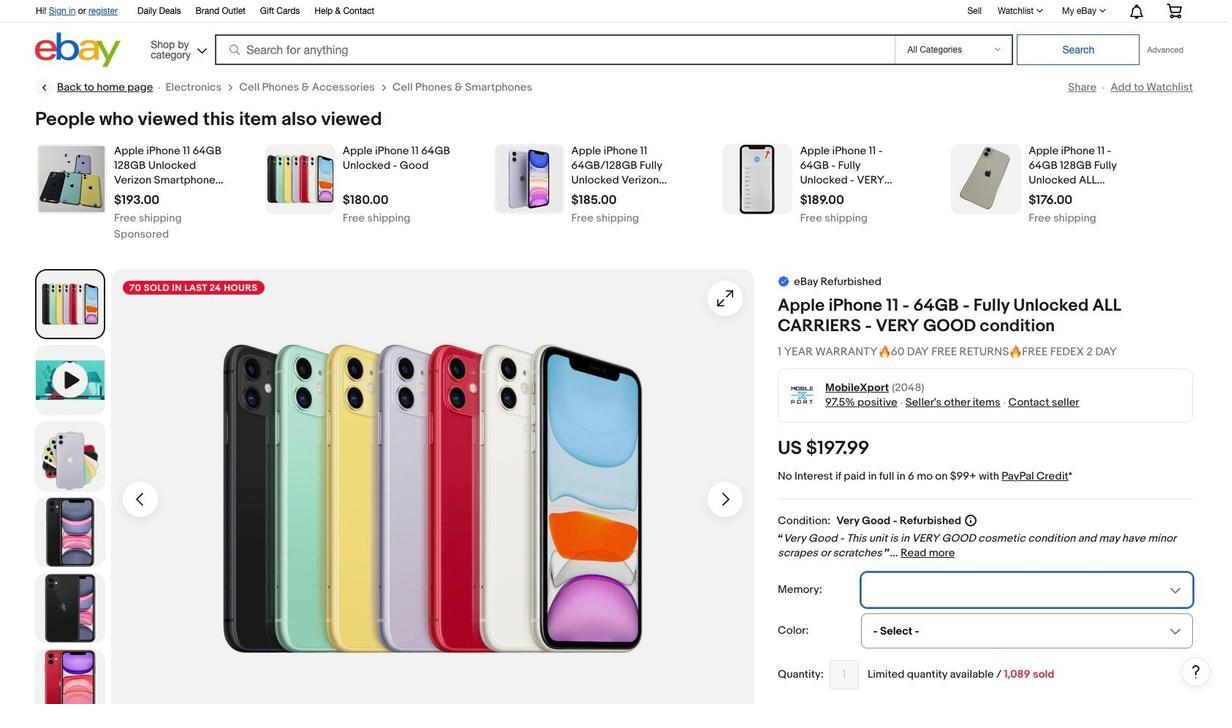 Task type: describe. For each thing, give the bounding box(es) containing it.
account navigation
[[28, 0, 1193, 23]]

picture 5 of 10 image
[[36, 650, 105, 704]]

picture 4 of 10 image
[[36, 574, 105, 643]]

picture 2 of 10 image
[[36, 422, 105, 491]]

your shopping cart image
[[1166, 4, 1183, 18]]

watchlist image
[[1037, 9, 1043, 12]]

picture 3 of 10 image
[[36, 498, 105, 567]]

Search for anything text field
[[217, 36, 892, 64]]



Task type: locate. For each thing, give the bounding box(es) containing it.
video 1 of 1 image
[[36, 346, 105, 415]]

banner
[[28, 0, 1193, 71]]

apple iphone 11 - 64gb - fully unlocked all carriers - very good condition - picture 1 of 10 image
[[111, 269, 755, 704]]

None text field
[[343, 193, 389, 208], [800, 193, 844, 208], [114, 213, 182, 224], [800, 213, 868, 224], [1029, 213, 1097, 224], [343, 193, 389, 208], [800, 193, 844, 208], [114, 213, 182, 224], [800, 213, 868, 224], [1029, 213, 1097, 224]]

None submit
[[1017, 34, 1140, 65]]

help, opens dialogs image
[[1189, 664, 1203, 679]]

text__icon image
[[778, 275, 790, 287]]

picture 1 of 10 image
[[38, 272, 102, 336]]

my ebay image
[[1100, 9, 1106, 12]]

None text field
[[114, 193, 160, 208], [571, 193, 617, 208], [1029, 193, 1073, 208], [343, 213, 410, 224], [571, 213, 639, 224], [830, 660, 859, 689], [114, 193, 160, 208], [571, 193, 617, 208], [1029, 193, 1073, 208], [343, 213, 410, 224], [571, 213, 639, 224], [830, 660, 859, 689]]



Task type: vqa. For each thing, say whether or not it's contained in the screenshot.
help, opens dialogs icon
yes



